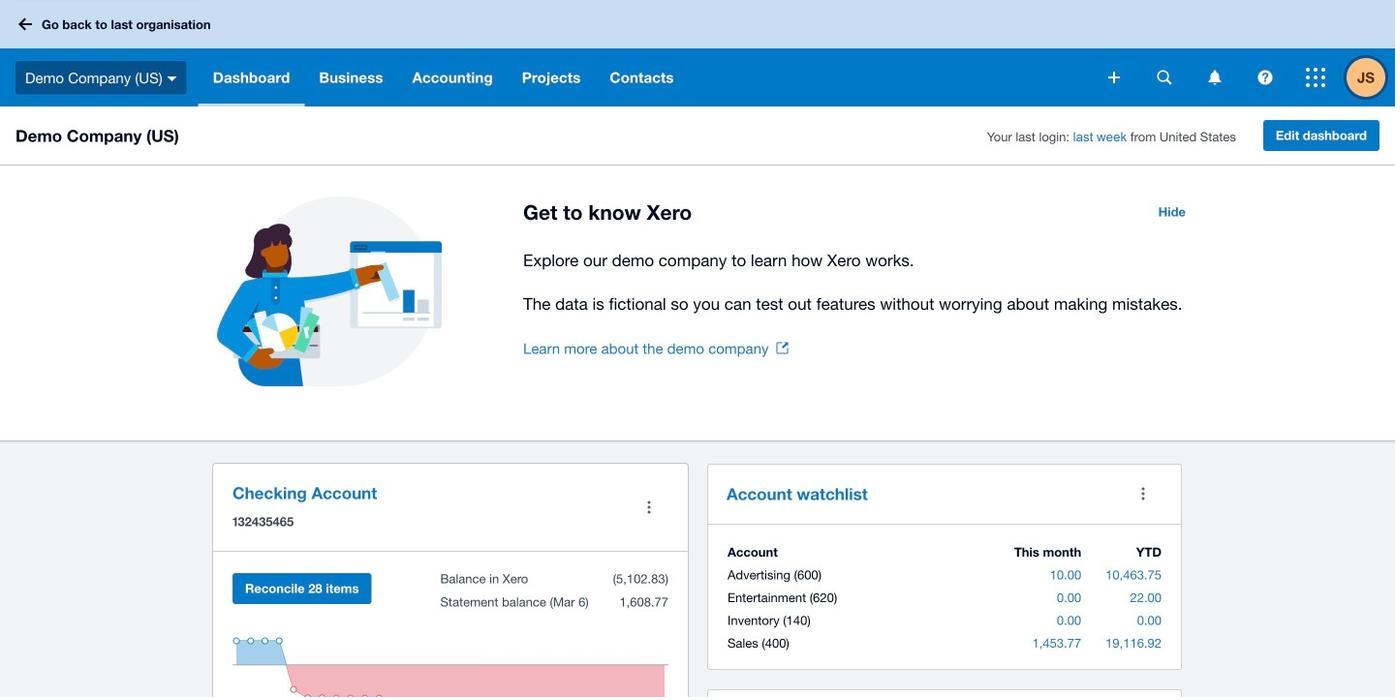 Task type: locate. For each thing, give the bounding box(es) containing it.
banner
[[0, 0, 1396, 107]]

svg image
[[18, 18, 32, 31], [1158, 70, 1172, 85], [1209, 70, 1222, 85], [1259, 70, 1273, 85], [1109, 72, 1121, 83]]

svg image
[[1307, 68, 1326, 87], [167, 76, 177, 81]]



Task type: vqa. For each thing, say whether or not it's contained in the screenshot.
the rightmost svg icon
yes



Task type: describe. For each thing, give the bounding box(es) containing it.
intro banner body element
[[523, 247, 1198, 318]]

0 horizontal spatial svg image
[[167, 76, 177, 81]]

manage menu toggle image
[[630, 489, 669, 527]]

1 horizontal spatial svg image
[[1307, 68, 1326, 87]]



